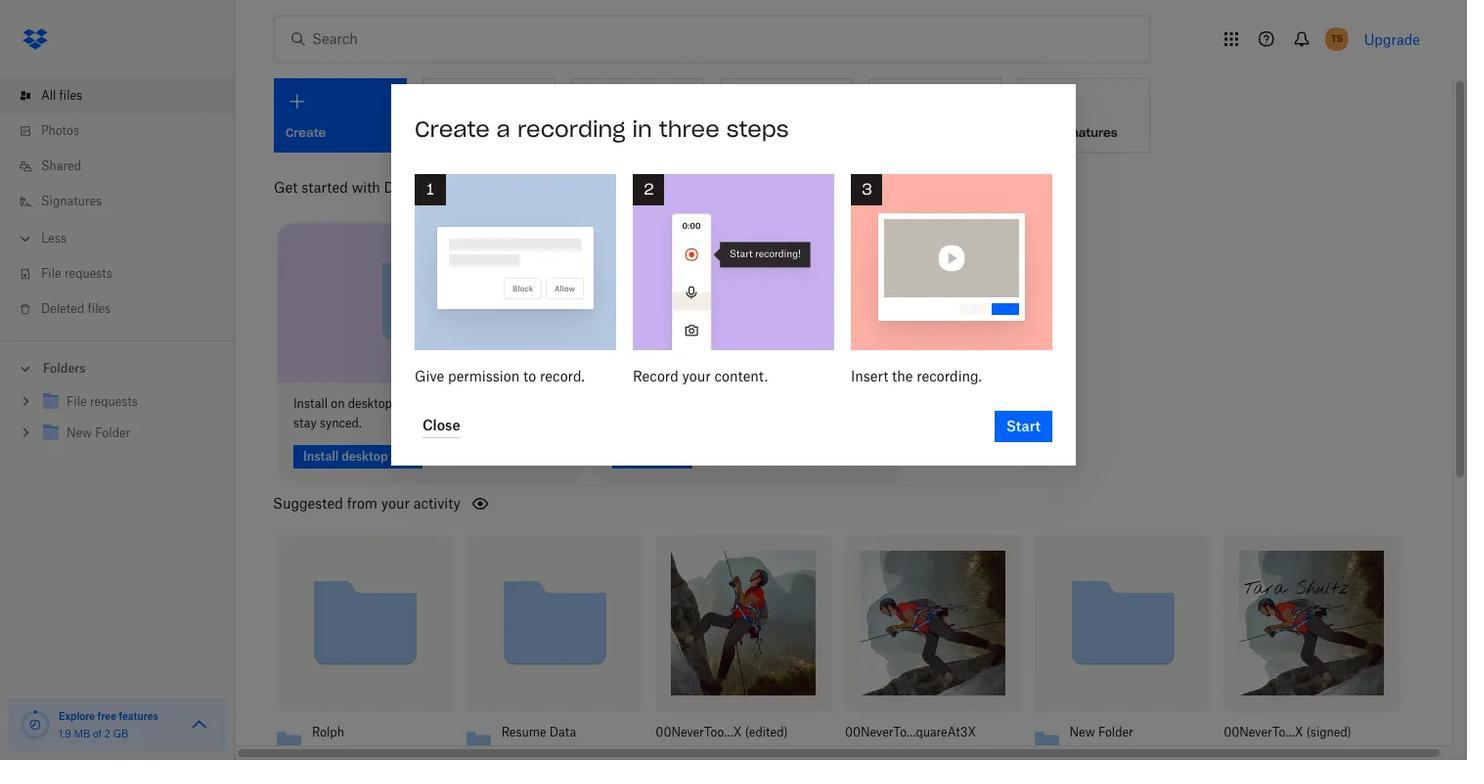 Task type: locate. For each thing, give the bounding box(es) containing it.
dropbox down 00neverto…quareat3x button
[[878, 744, 925, 759]]

• for new
[[1108, 744, 1112, 759]]

photos
[[41, 123, 79, 138]]

0 vertical spatial get
[[1030, 125, 1051, 140]]

file requests
[[41, 266, 112, 281]]

synced.
[[320, 415, 362, 430]]

1 vertical spatial data
[[391, 744, 418, 759]]

record
[[733, 125, 776, 140], [633, 368, 679, 384]]

1 horizontal spatial your
[[682, 368, 711, 384]]

• inside 00nevertoo…x (edited) jpg • dropbox
[[681, 744, 685, 759]]

jpg down 00neverto…quareat3x
[[845, 744, 867, 759]]

2 on from the left
[[440, 396, 454, 410]]

0 vertical spatial your
[[682, 368, 711, 384]]

1 vertical spatial get
[[274, 179, 298, 196]]

dropbox down 00neverto…x (signed) 'button'
[[1258, 744, 1305, 759]]

give
[[415, 368, 444, 384]]

folder
[[1099, 725, 1134, 739], [312, 744, 347, 759], [502, 744, 537, 759], [1070, 744, 1105, 759]]

0 vertical spatial record
[[733, 125, 776, 140]]

group
[[0, 383, 235, 464]]

requests
[[64, 266, 112, 281], [559, 744, 607, 759]]

record inside dialog
[[633, 368, 679, 384]]

2 • from the left
[[681, 744, 685, 759]]

dropbox inside new folder folder • dropbox
[[1115, 744, 1162, 759]]

0 vertical spatial to
[[523, 368, 536, 384]]

00neverto…quareat3x button
[[845, 725, 978, 740]]

requests right file
[[64, 266, 112, 281]]

• down new folder button
[[1108, 744, 1112, 759]]

deleted files
[[41, 301, 111, 316]]

record left content.
[[633, 368, 679, 384]]

create for create a recording in three steps
[[415, 115, 490, 143]]

get
[[1030, 125, 1051, 140], [274, 179, 298, 196]]

1 jpg • dropbox button from the left
[[656, 744, 789, 760]]

data right •…ume
[[391, 744, 418, 759]]

explore
[[59, 710, 95, 722]]

00neverto…quareat3x jpg • dropbox
[[845, 725, 977, 759]]

•
[[540, 744, 544, 759], [681, 744, 685, 759], [871, 744, 874, 759], [1108, 744, 1112, 759], [1251, 744, 1255, 759]]

folders button
[[0, 353, 235, 383]]

work
[[410, 396, 437, 410]]

1 horizontal spatial data
[[550, 725, 576, 739]]

1 horizontal spatial get
[[1030, 125, 1051, 140]]

started
[[302, 179, 348, 196]]

shared
[[41, 158, 81, 173]]

1 horizontal spatial files
[[88, 301, 111, 316]]

0 vertical spatial files
[[59, 88, 82, 103]]

files down permission
[[457, 396, 480, 410]]

create left a
[[415, 115, 490, 143]]

1 horizontal spatial record
[[733, 125, 776, 140]]

0 horizontal spatial to
[[395, 396, 406, 410]]

record your content.
[[633, 368, 768, 384]]

folders
[[43, 361, 86, 376]]

get for get signatures
[[1030, 125, 1051, 140]]

• for resume
[[540, 744, 544, 759]]

0 vertical spatial requests
[[64, 266, 112, 281]]

resume data folder • … requests
[[502, 725, 607, 759]]

create inside dialog
[[415, 115, 490, 143]]

explore free features 1.9 mb of 2 gb
[[59, 710, 158, 740]]

0 horizontal spatial create
[[415, 115, 490, 143]]

dropbox inside 00neverto…x (signed) pdf • dropbox
[[1258, 744, 1305, 759]]

2 horizontal spatial files
[[457, 396, 480, 410]]

• for 00neverto…x
[[1251, 744, 1255, 759]]

record inside button
[[733, 125, 776, 140]]

upgrade link
[[1364, 31, 1421, 47]]

files right deleted
[[88, 301, 111, 316]]

2 vertical spatial files
[[457, 396, 480, 410]]

jpg • dropbox button down 00nevertoo…x (edited) button
[[656, 744, 789, 760]]

all
[[41, 88, 56, 103]]

jpg inside 00neverto…quareat3x jpg • dropbox
[[845, 744, 867, 759]]

1 vertical spatial files
[[88, 301, 111, 316]]

• down the 00nevertoo…x
[[681, 744, 685, 759]]

folder down resume
[[502, 744, 537, 759]]

record button
[[720, 78, 853, 153]]

less image
[[16, 229, 35, 249]]

files for all files
[[59, 88, 82, 103]]

• down 00neverto…quareat3x
[[871, 744, 874, 759]]

0 horizontal spatial jpg • dropbox button
[[656, 744, 789, 760]]

pdf
[[1224, 744, 1248, 759]]

0 horizontal spatial data
[[391, 744, 418, 759]]

jpg • dropbox button down 00neverto…quareat3x button
[[845, 744, 978, 760]]

1 horizontal spatial on
[[440, 396, 454, 410]]

recording
[[517, 115, 626, 143]]

1 horizontal spatial requests
[[559, 744, 607, 759]]

1 horizontal spatial jpg • dropbox button
[[845, 744, 978, 760]]

• left …
[[540, 744, 544, 759]]

1 vertical spatial requests
[[559, 744, 607, 759]]

deleted
[[41, 301, 84, 316]]

•…ume
[[350, 744, 388, 759]]

0 horizontal spatial files
[[59, 88, 82, 103]]

get left started
[[274, 179, 298, 196]]

1 horizontal spatial jpg
[[845, 744, 867, 759]]

1 vertical spatial to
[[395, 396, 406, 410]]

00nevertoo…x (edited) jpg • dropbox
[[656, 725, 788, 759]]

dropbox for 00nevertoo…x (edited) jpg • dropbox
[[688, 744, 735, 759]]

files for deleted files
[[88, 301, 111, 316]]

on up close
[[440, 396, 454, 410]]

files inside 'install on desktop to work on files offline and stay synced.'
[[457, 396, 480, 410]]

5 • from the left
[[1251, 744, 1255, 759]]

get inside get signatures button
[[1030, 125, 1051, 140]]

record right three in the left top of the page
[[733, 125, 776, 140]]

0 horizontal spatial requests
[[64, 266, 112, 281]]

give permission to record.
[[415, 368, 585, 384]]

0 horizontal spatial record
[[633, 368, 679, 384]]

0 horizontal spatial your
[[381, 495, 410, 511]]

shared link
[[16, 149, 235, 184]]

your
[[682, 368, 711, 384], [381, 495, 410, 511]]

data up folder • … requests button
[[550, 725, 576, 739]]

files inside list item
[[59, 88, 82, 103]]

create left 'in'
[[584, 125, 624, 140]]

1 horizontal spatial to
[[523, 368, 536, 384]]

2 jpg from the left
[[845, 744, 867, 759]]

1 on from the left
[[331, 396, 345, 410]]

3 • from the left
[[871, 744, 874, 759]]

dropbox for 00neverto…x (signed) pdf • dropbox
[[1258, 744, 1305, 759]]

1 horizontal spatial create
[[584, 125, 624, 140]]

00neverto…quareat3x
[[845, 725, 977, 739]]

data inside resume data folder • … requests
[[550, 725, 576, 739]]

create inside button
[[584, 125, 624, 140]]

on up synced.
[[331, 396, 345, 410]]

• inside new folder folder • dropbox
[[1108, 744, 1112, 759]]

• right pdf
[[1251, 744, 1255, 759]]

0 horizontal spatial get
[[274, 179, 298, 196]]

folder inside resume data folder • … requests
[[502, 744, 537, 759]]

a
[[497, 115, 511, 143]]

upgrade
[[1364, 31, 1421, 47]]

1 vertical spatial record
[[633, 368, 679, 384]]

dropbox down 00nevertoo…x (edited) button
[[688, 744, 735, 759]]

rolph button
[[312, 725, 418, 740]]

1 jpg from the left
[[656, 744, 678, 759]]

data
[[550, 725, 576, 739], [391, 744, 418, 759]]

from
[[347, 495, 378, 511]]

2 jpg • dropbox button from the left
[[845, 744, 978, 760]]

dropbox for new folder folder • dropbox
[[1115, 744, 1162, 759]]

get left signatures
[[1030, 125, 1051, 140]]

gb
[[113, 728, 128, 740]]

quota usage element
[[20, 709, 51, 741]]

offline
[[484, 396, 518, 410]]

jpg
[[656, 744, 678, 759], [845, 744, 867, 759]]

folder • … requests button
[[502, 744, 607, 760]]

files
[[59, 88, 82, 103], [88, 301, 111, 316], [457, 396, 480, 410]]

4 • from the left
[[1108, 744, 1112, 759]]

0 horizontal spatial jpg
[[656, 744, 678, 759]]

files right all
[[59, 88, 82, 103]]

file requests link
[[16, 256, 235, 292]]

list
[[0, 67, 235, 340]]

0 vertical spatial data
[[550, 725, 576, 739]]

• inside resume data folder • … requests
[[540, 744, 544, 759]]

on
[[331, 396, 345, 410], [440, 396, 454, 410]]

recording.
[[917, 368, 982, 384]]

signatures link
[[16, 184, 235, 219]]

dropbox down new folder button
[[1115, 744, 1162, 759]]

your left content.
[[682, 368, 711, 384]]

folder down rolph
[[312, 744, 347, 759]]

requests right …
[[559, 744, 607, 759]]

to
[[523, 368, 536, 384], [395, 396, 406, 410]]

jpg down the 00nevertoo…x
[[656, 744, 678, 759]]

1 • from the left
[[540, 744, 544, 759]]

1 vertical spatial your
[[381, 495, 410, 511]]

create
[[415, 115, 490, 143], [584, 125, 624, 140]]

rolph folder •…ume data
[[312, 725, 418, 759]]

new folder folder • dropbox
[[1070, 725, 1162, 759]]

your right from
[[381, 495, 410, 511]]

install
[[294, 396, 328, 410]]

to left "work"
[[395, 396, 406, 410]]

dropbox
[[384, 179, 439, 196], [688, 744, 735, 759], [878, 744, 925, 759], [1115, 744, 1162, 759], [1258, 744, 1305, 759]]

to up and
[[523, 368, 536, 384]]

0 horizontal spatial on
[[331, 396, 345, 410]]

create a recording in three steps dialog
[[391, 84, 1076, 465]]

folder inside "rolph folder •…ume data"
[[312, 744, 347, 759]]

dropbox inside 00nevertoo…x (edited) jpg • dropbox
[[688, 744, 735, 759]]

• inside 00neverto…x (signed) pdf • dropbox
[[1251, 744, 1255, 759]]

start button
[[995, 411, 1053, 442]]



Task type: vqa. For each thing, say whether or not it's contained in the screenshot.
3rd the • from right
yes



Task type: describe. For each thing, give the bounding box(es) containing it.
photos link
[[16, 113, 235, 149]]

record.
[[540, 368, 585, 384]]

file
[[41, 266, 61, 281]]

free
[[97, 710, 116, 722]]

folder •…ume data button
[[312, 744, 418, 760]]

pdf • dropbox button
[[1224, 744, 1357, 760]]

steps
[[727, 115, 789, 143]]

close
[[423, 417, 460, 434]]

of
[[93, 728, 102, 740]]

00nevertoo…x
[[656, 725, 742, 739]]

00nevertoo…x (edited) button
[[656, 725, 789, 740]]

…
[[547, 744, 556, 759]]

create for create folder
[[584, 125, 624, 140]]

create a recording in three steps
[[415, 115, 789, 143]]

resume
[[502, 725, 546, 739]]

dropbox image
[[16, 20, 55, 59]]

and
[[522, 396, 542, 410]]

2
[[105, 728, 111, 740]]

features
[[119, 710, 158, 722]]

desktop
[[348, 396, 392, 410]]

signatures
[[1054, 125, 1118, 140]]

(signed)
[[1307, 725, 1352, 739]]

requests inside file requests link
[[64, 266, 112, 281]]

get signatures
[[1030, 125, 1118, 140]]

start
[[1007, 417, 1041, 434]]

suggested from your activity
[[273, 495, 461, 511]]

mb
[[74, 728, 90, 740]]

three
[[659, 115, 720, 143]]

permission
[[448, 368, 520, 384]]

folder
[[628, 125, 663, 140]]

get for get started with dropbox
[[274, 179, 298, 196]]

get signatures button
[[1017, 78, 1151, 153]]

requests inside resume data folder • … requests
[[559, 744, 607, 759]]

list containing all files
[[0, 67, 235, 340]]

activity
[[414, 495, 461, 511]]

all files list item
[[0, 78, 235, 113]]

00neverto…x (signed) pdf • dropbox
[[1224, 725, 1352, 759]]

record for record your content.
[[633, 368, 679, 384]]

to inside 'install on desktop to work on files offline and stay synced.'
[[395, 396, 406, 410]]

jpg inside 00nevertoo…x (edited) jpg • dropbox
[[656, 744, 678, 759]]

dropbox inside 00neverto…quareat3x jpg • dropbox
[[878, 744, 925, 759]]

your inside create a recording in three steps dialog
[[682, 368, 711, 384]]

• inside 00neverto…quareat3x jpg • dropbox
[[871, 744, 874, 759]]

all files
[[41, 88, 82, 103]]

content.
[[715, 368, 768, 384]]

folder down new
[[1070, 744, 1105, 759]]

suggested
[[273, 495, 343, 511]]

00neverto…x
[[1224, 725, 1304, 739]]

all files link
[[16, 78, 235, 113]]

new folder button
[[1070, 725, 1176, 740]]

resume data button
[[502, 725, 607, 740]]

folder • dropbox button
[[1070, 744, 1176, 760]]

rolph
[[312, 725, 344, 739]]

to inside create a recording in three steps dialog
[[523, 368, 536, 384]]

less
[[41, 231, 67, 246]]

new
[[1070, 725, 1095, 739]]

signatures
[[41, 194, 102, 208]]

the
[[892, 368, 913, 384]]

insert
[[851, 368, 889, 384]]

install on desktop to work on files offline and stay synced.
[[294, 396, 542, 430]]

in
[[632, 115, 652, 143]]

create folder button
[[571, 78, 704, 153]]

00neverto…x (signed) button
[[1224, 725, 1357, 740]]

dropbox right with at left top
[[384, 179, 439, 196]]

close button
[[423, 415, 460, 438]]

stay
[[294, 415, 317, 430]]

with
[[352, 179, 380, 196]]

create folder
[[584, 125, 663, 140]]

jpg • dropbox button for •
[[656, 744, 789, 760]]

insert the recording.
[[851, 368, 982, 384]]

folder up folder • dropbox button
[[1099, 725, 1134, 739]]

data inside "rolph folder •…ume data"
[[391, 744, 418, 759]]

• for 00nevertoo…x
[[681, 744, 685, 759]]

1.9
[[59, 728, 71, 740]]

deleted files link
[[16, 292, 235, 327]]

(edited)
[[745, 725, 788, 739]]

jpg • dropbox button for dropbox
[[845, 744, 978, 760]]

record for record
[[733, 125, 776, 140]]

get started with dropbox
[[274, 179, 439, 196]]



